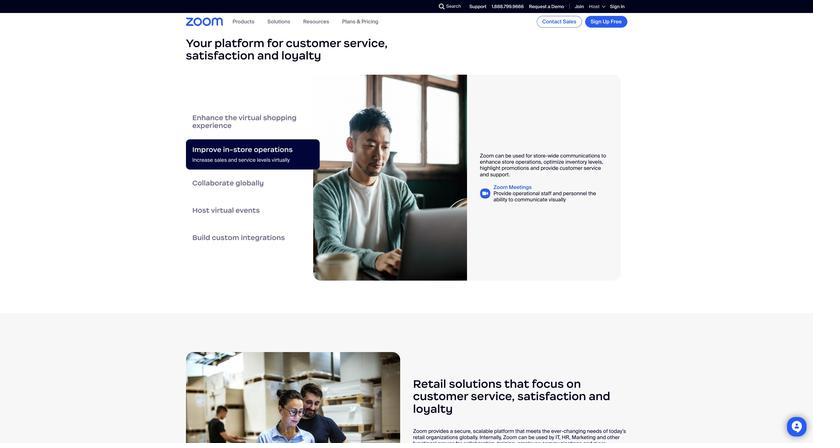 Task type: locate. For each thing, give the bounding box(es) containing it.
2 horizontal spatial the
[[589, 190, 597, 197]]

search image
[[439, 4, 445, 9]]

platform down products
[[215, 36, 265, 50]]

zoom meetings logo image
[[480, 188, 491, 199]]

contact sales
[[543, 18, 577, 25]]

customer inside retail solutions that focus on customer service, satisfaction and loyalty
[[413, 389, 469, 404]]

plans
[[342, 18, 356, 25]]

join
[[575, 4, 585, 9]]

0 horizontal spatial virtual
[[211, 206, 234, 215]]

host up the build
[[192, 206, 210, 215]]

0 horizontal spatial to
[[509, 196, 514, 203]]

and inside 'your platform for customer service, satisfaction and loyalty'
[[257, 48, 279, 63]]

zoom up functional
[[413, 428, 428, 435]]

request a demo
[[529, 4, 565, 9]]

tab list inside tabbed carousel element
[[186, 104, 320, 251]]

0 horizontal spatial service
[[239, 157, 256, 163]]

0 horizontal spatial a
[[451, 428, 453, 435]]

training,
[[498, 440, 517, 443]]

0 vertical spatial service,
[[344, 36, 388, 50]]

that inside zoom provides a secure, scalable platform that meets the ever-changing needs of today's retail organizations globally. internally, zoom can be used by it, hr, marketing and other functional groups for collaboration, training, employee communications and mor
[[516, 428, 525, 435]]

sales
[[563, 18, 577, 25]]

1 horizontal spatial for
[[456, 440, 463, 443]]

enhance
[[192, 113, 224, 122]]

sign left "in"
[[611, 4, 620, 9]]

today's
[[610, 428, 627, 435]]

1 vertical spatial service,
[[471, 389, 515, 404]]

levels,
[[589, 159, 604, 165]]

to inside 'zoom meetings provide operational staff and personnel the ability to communicate visually'
[[509, 196, 514, 203]]

inventory
[[566, 159, 588, 165]]

solutions button
[[268, 18, 290, 25]]

products
[[233, 18, 255, 25]]

1 horizontal spatial a
[[548, 4, 551, 9]]

zoom meetings provide operational staff and personnel the ability to communicate visually
[[494, 184, 597, 203]]

collaboration,
[[464, 440, 496, 443]]

0 horizontal spatial can
[[496, 152, 505, 159]]

store down enhance the virtual shopping experience
[[233, 145, 252, 154]]

zoom for zoom can be used for store-wide communications to enhance store operations, optimize inventory levels, highlight promotions and provide customer service and support.
[[480, 152, 494, 159]]

for down solutions
[[267, 36, 283, 50]]

0 horizontal spatial service,
[[344, 36, 388, 50]]

store-
[[534, 152, 548, 159]]

and inside 'zoom meetings provide operational staff and personnel the ability to communicate visually'
[[553, 190, 562, 197]]

2 vertical spatial the
[[543, 428, 551, 435]]

sign in link
[[611, 4, 625, 9]]

provides
[[429, 428, 449, 435]]

zoom up the 'highlight'
[[480, 152, 494, 159]]

the inside enhance the virtual shopping experience
[[225, 113, 237, 122]]

zoom up ability
[[494, 184, 508, 191]]

that left focus
[[505, 377, 530, 391]]

1 horizontal spatial customer
[[413, 389, 469, 404]]

operations,
[[516, 159, 543, 165]]

support.
[[491, 171, 511, 178]]

virtual
[[239, 113, 262, 122], [211, 206, 234, 215]]

organizations
[[426, 434, 459, 441]]

communications inside the "zoom can be used for store-wide communications to enhance store operations, optimize inventory levels, highlight promotions and provide customer service and support."
[[561, 152, 601, 159]]

to right 'inventory'
[[602, 152, 607, 159]]

1 vertical spatial that
[[516, 428, 525, 435]]

1 horizontal spatial to
[[602, 152, 607, 159]]

1 vertical spatial to
[[509, 196, 514, 203]]

1 horizontal spatial platform
[[495, 428, 515, 435]]

0 vertical spatial used
[[513, 152, 525, 159]]

sign left up
[[591, 18, 602, 25]]

1 horizontal spatial virtual
[[239, 113, 262, 122]]

service, inside retail solutions that focus on customer service, satisfaction and loyalty
[[471, 389, 515, 404]]

virtual inside enhance the virtual shopping experience
[[239, 113, 262, 122]]

for inside zoom provides a secure, scalable platform that meets the ever-changing needs of today's retail organizations globally. internally, zoom can be used by it, hr, marketing and other functional groups for collaboration, training, employee communications and mor
[[456, 440, 463, 443]]

0 vertical spatial that
[[505, 377, 530, 391]]

loyalty inside retail solutions that focus on customer service, satisfaction and loyalty
[[413, 402, 453, 416]]

needs
[[588, 428, 603, 435]]

0 vertical spatial loyalty
[[282, 48, 322, 63]]

0 vertical spatial can
[[496, 152, 505, 159]]

0 horizontal spatial be
[[506, 152, 512, 159]]

be inside zoom provides a secure, scalable platform that meets the ever-changing needs of today's retail organizations globally. internally, zoom can be used by it, hr, marketing and other functional groups for collaboration, training, employee communications and mor
[[529, 434, 535, 441]]

0 horizontal spatial satisfaction
[[186, 48, 255, 63]]

tab list containing enhance the virtual shopping experience
[[186, 104, 320, 251]]

0 horizontal spatial store
[[233, 145, 252, 154]]

to right ability
[[509, 196, 514, 203]]

0 horizontal spatial loyalty
[[282, 48, 322, 63]]

for left store-
[[526, 152, 533, 159]]

zoom provides a secure, scalable platform that meets the ever-changing needs of today's retail organizations globally. internally, zoom can be used by it, hr, marketing and other functional groups for collaboration, training, employee communications and mor
[[413, 428, 627, 443]]

be up promotions
[[506, 152, 512, 159]]

operations
[[254, 145, 293, 154]]

a left demo
[[548, 4, 551, 9]]

to
[[602, 152, 607, 159], [509, 196, 514, 203]]

2 vertical spatial for
[[456, 440, 463, 443]]

zoom for zoom provides a secure, scalable platform that meets the ever-changing needs of today's retail organizations globally. internally, zoom can be used by it, hr, marketing and other functional groups for collaboration, training, employee communications and mor
[[413, 428, 428, 435]]

can inside the "zoom can be used for store-wide communications to enhance store operations, optimize inventory levels, highlight promotions and provide customer service and support."
[[496, 152, 505, 159]]

sign for sign up free
[[591, 18, 602, 25]]

0 vertical spatial customer
[[286, 36, 341, 50]]

zoom for zoom meetings provide operational staff and personnel the ability to communicate visually
[[494, 184, 508, 191]]

virtual left shopping
[[239, 113, 262, 122]]

that left meets at the bottom right
[[516, 428, 525, 435]]

platform
[[215, 36, 265, 50], [495, 428, 515, 435]]

meetings
[[509, 184, 532, 191]]

host inside button
[[192, 206, 210, 215]]

card label element
[[313, 75, 621, 281]]

communications inside zoom provides a secure, scalable platform that meets the ever-changing needs of today's retail organizations globally. internally, zoom can be used by it, hr, marketing and other functional groups for collaboration, training, employee communications and mor
[[543, 440, 583, 443]]

store
[[233, 145, 252, 154], [502, 159, 515, 165]]

1 horizontal spatial the
[[543, 428, 551, 435]]

for down secure,
[[456, 440, 463, 443]]

support link
[[470, 4, 487, 9]]

functional
[[413, 440, 437, 443]]

man on the computer image
[[313, 75, 467, 281]]

1 vertical spatial store
[[502, 159, 515, 165]]

contact
[[543, 18, 562, 25]]

can
[[496, 152, 505, 159], [519, 434, 528, 441]]

events
[[236, 206, 260, 215]]

service left levels
[[239, 157, 256, 163]]

0 vertical spatial store
[[233, 145, 252, 154]]

groups
[[438, 440, 455, 443]]

staff
[[542, 190, 552, 197]]

zoom logo image
[[186, 18, 223, 26]]

0 vertical spatial virtual
[[239, 113, 262, 122]]

the right "enhance"
[[225, 113, 237, 122]]

sign for sign in
[[611, 4, 620, 9]]

service,
[[344, 36, 388, 50], [471, 389, 515, 404]]

1 vertical spatial service
[[584, 165, 602, 172]]

used
[[513, 152, 525, 159], [536, 434, 548, 441]]

0 horizontal spatial host
[[192, 206, 210, 215]]

platform inside zoom provides a secure, scalable platform that meets the ever-changing needs of today's retail organizations globally. internally, zoom can be used by it, hr, marketing and other functional groups for collaboration, training, employee communications and mor
[[495, 428, 515, 435]]

service inside the "zoom can be used for store-wide communications to enhance store operations, optimize inventory levels, highlight promotions and provide customer service and support."
[[584, 165, 602, 172]]

1 vertical spatial sign
[[591, 18, 602, 25]]

1 horizontal spatial store
[[502, 159, 515, 165]]

build
[[192, 233, 210, 242]]

1 vertical spatial be
[[529, 434, 535, 441]]

1 horizontal spatial satisfaction
[[518, 389, 587, 404]]

that inside retail solutions that focus on customer service, satisfaction and loyalty
[[505, 377, 530, 391]]

tab list
[[186, 104, 320, 251]]

1 horizontal spatial service,
[[471, 389, 515, 404]]

0 horizontal spatial customer
[[286, 36, 341, 50]]

host right join link
[[590, 4, 600, 9]]

0 vertical spatial host
[[590, 4, 600, 9]]

store up support.
[[502, 159, 515, 165]]

can right training,
[[519, 434, 528, 441]]

0 vertical spatial satisfaction
[[186, 48, 255, 63]]

products button
[[233, 18, 255, 25]]

0 vertical spatial the
[[225, 113, 237, 122]]

0 vertical spatial platform
[[215, 36, 265, 50]]

2 vertical spatial customer
[[413, 389, 469, 404]]

host virtual events
[[192, 206, 260, 215]]

communications right wide
[[561, 152, 601, 159]]

1 vertical spatial used
[[536, 434, 548, 441]]

employee
[[518, 440, 541, 443]]

0 vertical spatial service
[[239, 157, 256, 163]]

platform up training,
[[495, 428, 515, 435]]

1 vertical spatial a
[[451, 428, 453, 435]]

tabbed carousel element
[[2, 75, 628, 281]]

loyalty
[[282, 48, 322, 63], [413, 402, 453, 416]]

0 vertical spatial a
[[548, 4, 551, 9]]

1 vertical spatial virtual
[[211, 206, 234, 215]]

can up the 'highlight'
[[496, 152, 505, 159]]

resources
[[303, 18, 329, 25]]

zoom inside 'zoom meetings provide operational staff and personnel the ability to communicate visually'
[[494, 184, 508, 191]]

0 vertical spatial communications
[[561, 152, 601, 159]]

virtual left events
[[211, 206, 234, 215]]

retail solutions that focus on customer service, satisfaction and loyalty
[[413, 377, 611, 416]]

communications down "ever-"
[[543, 440, 583, 443]]

2 horizontal spatial customer
[[560, 165, 583, 172]]

1 horizontal spatial sign
[[611, 4, 620, 9]]

1 vertical spatial loyalty
[[413, 402, 453, 416]]

0 vertical spatial for
[[267, 36, 283, 50]]

for
[[267, 36, 283, 50], [526, 152, 533, 159], [456, 440, 463, 443]]

be
[[506, 152, 512, 159], [529, 434, 535, 441]]

0 horizontal spatial sign
[[591, 18, 602, 25]]

communications
[[561, 152, 601, 159], [543, 440, 583, 443]]

the left "ever-"
[[543, 428, 551, 435]]

0 horizontal spatial for
[[267, 36, 283, 50]]

0 vertical spatial sign
[[611, 4, 620, 9]]

improve in-store operations increase sales and service levels virtually
[[192, 145, 293, 163]]

1 vertical spatial communications
[[543, 440, 583, 443]]

operational
[[513, 190, 540, 197]]

store inside improve in-store operations increase sales and service levels virtually
[[233, 145, 252, 154]]

customer inside the "zoom can be used for store-wide communications to enhance store operations, optimize inventory levels, highlight promotions and provide customer service and support."
[[560, 165, 583, 172]]

zoom inside the "zoom can be used for store-wide communications to enhance store operations, optimize inventory levels, highlight promotions and provide customer service and support."
[[480, 152, 494, 159]]

1 horizontal spatial loyalty
[[413, 402, 453, 416]]

0 vertical spatial be
[[506, 152, 512, 159]]

&
[[357, 18, 361, 25]]

1 horizontal spatial can
[[519, 434, 528, 441]]

used inside the "zoom can be used for store-wide communications to enhance store operations, optimize inventory levels, highlight promotions and provide customer service and support."
[[513, 152, 525, 159]]

used up promotions
[[513, 152, 525, 159]]

for inside 'your platform for customer service, satisfaction and loyalty'
[[267, 36, 283, 50]]

1 horizontal spatial service
[[584, 165, 602, 172]]

0 horizontal spatial the
[[225, 113, 237, 122]]

shopping
[[263, 113, 297, 122]]

sign
[[611, 4, 620, 9], [591, 18, 602, 25]]

free
[[611, 18, 622, 25]]

1 horizontal spatial used
[[536, 434, 548, 441]]

the right personnel
[[589, 190, 597, 197]]

enhance the virtual shopping experience button
[[186, 104, 320, 139]]

1 horizontal spatial be
[[529, 434, 535, 441]]

1 vertical spatial satisfaction
[[518, 389, 587, 404]]

a left secure,
[[451, 428, 453, 435]]

host for the host 'popup button'
[[590, 4, 600, 9]]

request
[[529, 4, 547, 9]]

1 horizontal spatial host
[[590, 4, 600, 9]]

host
[[590, 4, 600, 9], [192, 206, 210, 215]]

2 horizontal spatial for
[[526, 152, 533, 159]]

1 vertical spatial platform
[[495, 428, 515, 435]]

None search field
[[415, 1, 441, 12]]

0 vertical spatial to
[[602, 152, 607, 159]]

1 vertical spatial customer
[[560, 165, 583, 172]]

0 horizontal spatial platform
[[215, 36, 265, 50]]

1 vertical spatial for
[[526, 152, 533, 159]]

0 horizontal spatial used
[[513, 152, 525, 159]]

service up personnel
[[584, 165, 602, 172]]

1 vertical spatial host
[[192, 206, 210, 215]]

satisfaction
[[186, 48, 255, 63], [518, 389, 587, 404]]

that
[[505, 377, 530, 391], [516, 428, 525, 435]]

solutions
[[449, 377, 502, 391]]

be left by
[[529, 434, 535, 441]]

wide
[[548, 152, 560, 159]]

by
[[549, 434, 555, 441]]

1 vertical spatial the
[[589, 190, 597, 197]]

used left by
[[536, 434, 548, 441]]

1 vertical spatial can
[[519, 434, 528, 441]]



Task type: describe. For each thing, give the bounding box(es) containing it.
2 / 5 group
[[313, 75, 621, 281]]

host for host virtual events
[[192, 206, 210, 215]]

communicate
[[515, 196, 548, 203]]

sign up free link
[[586, 16, 628, 28]]

sign up free
[[591, 18, 622, 25]]

service, inside 'your platform for customer service, satisfaction and loyalty'
[[344, 36, 388, 50]]

retail
[[413, 434, 425, 441]]

hr,
[[562, 434, 571, 441]]

promotions
[[502, 165, 530, 172]]

build custom integrations button
[[186, 224, 320, 251]]

support
[[470, 4, 487, 9]]

optimize
[[544, 159, 565, 165]]

internally,
[[480, 434, 502, 441]]

marketing
[[572, 434, 596, 441]]

search image
[[439, 4, 445, 9]]

and inside retail solutions that focus on customer service, satisfaction and loyalty
[[589, 389, 611, 404]]

it,
[[556, 434, 561, 441]]

plans & pricing
[[342, 18, 379, 25]]

resources button
[[303, 18, 329, 25]]

improve
[[192, 145, 222, 154]]

sales
[[214, 157, 227, 163]]

be inside the "zoom can be used for store-wide communications to enhance store operations, optimize inventory levels, highlight promotions and provide customer service and support."
[[506, 152, 512, 159]]

customer inside 'your platform for customer service, satisfaction and loyalty'
[[286, 36, 341, 50]]

globally
[[236, 179, 264, 187]]

changing
[[564, 428, 586, 435]]

collaborate globally button
[[186, 170, 320, 197]]

globally.
[[460, 434, 479, 441]]

the inside 'zoom meetings provide operational staff and personnel the ability to communicate visually'
[[589, 190, 597, 197]]

plans & pricing link
[[342, 18, 379, 25]]

retail
[[413, 377, 447, 391]]

search
[[447, 3, 461, 9]]

ever-
[[552, 428, 564, 435]]

other
[[608, 434, 620, 441]]

scalable
[[473, 428, 493, 435]]

host virtual events button
[[186, 197, 320, 224]]

secure,
[[455, 428, 472, 435]]

integrations
[[241, 233, 285, 242]]

zoom can be used for store-wide communications to enhance store operations, optimize inventory levels, highlight promotions and provide customer service and support.
[[480, 152, 607, 178]]

join link
[[575, 4, 585, 9]]

increase
[[192, 157, 213, 163]]

enhance the virtual shopping experience
[[192, 113, 297, 130]]

satisfaction inside retail solutions that focus on customer service, satisfaction and loyalty
[[518, 389, 587, 404]]

and inside improve in-store operations increase sales and service levels virtually
[[228, 157, 237, 163]]

ability
[[494, 196, 508, 203]]

in
[[621, 4, 625, 9]]

a inside zoom provides a secure, scalable platform that meets the ever-changing needs of today's retail organizations globally. internally, zoom can be used by it, hr, marketing and other functional groups for collaboration, training, employee communications and mor
[[451, 428, 453, 435]]

on
[[567, 377, 582, 391]]

1.888.799.9666 link
[[492, 4, 524, 9]]

collaborate globally
[[192, 179, 264, 187]]

1.888.799.9666
[[492, 4, 524, 9]]

in-
[[223, 145, 233, 154]]

meets
[[526, 428, 542, 435]]

zoom meetings link
[[494, 184, 532, 191]]

virtual inside button
[[211, 206, 234, 215]]

store inside the "zoom can be used for store-wide communications to enhance store operations, optimize inventory levels, highlight promotions and provide customer service and support."
[[502, 159, 515, 165]]

sign in
[[611, 4, 625, 9]]

of
[[604, 428, 608, 435]]

demo
[[552, 4, 565, 9]]

pricing
[[362, 18, 379, 25]]

visually
[[549, 196, 566, 203]]

your
[[186, 36, 212, 50]]

satisfaction inside 'your platform for customer service, satisfaction and loyalty'
[[186, 48, 255, 63]]

zoom left employee
[[504, 434, 518, 441]]

used inside zoom provides a secure, scalable platform that meets the ever-changing needs of today's retail organizations globally. internally, zoom can be used by it, hr, marketing and other functional groups for collaboration, training, employee communications and mor
[[536, 434, 548, 441]]

provide
[[541, 165, 559, 172]]

can inside zoom provides a secure, scalable platform that meets the ever-changing needs of today's retail organizations globally. internally, zoom can be used by it, hr, marketing and other functional groups for collaboration, training, employee communications and mor
[[519, 434, 528, 441]]

levels
[[257, 157, 271, 163]]

collaborate
[[192, 179, 234, 187]]

your platform for customer service, satisfaction and loyalty
[[186, 36, 388, 63]]

personnel
[[564, 190, 588, 197]]

loyalty inside 'your platform for customer service, satisfaction and loyalty'
[[282, 48, 322, 63]]

solutions
[[268, 18, 290, 25]]

for inside the "zoom can be used for store-wide communications to enhance store operations, optimize inventory levels, highlight promotions and provide customer service and support."
[[526, 152, 533, 159]]

team looking at an ipad image
[[186, 352, 400, 443]]

to inside the "zoom can be used for store-wide communications to enhance store operations, optimize inventory levels, highlight promotions and provide customer service and support."
[[602, 152, 607, 159]]

build custom integrations
[[192, 233, 285, 242]]

custom
[[212, 233, 239, 242]]

highlight
[[480, 165, 501, 172]]

enhance
[[480, 159, 501, 165]]

up
[[603, 18, 610, 25]]

focus
[[532, 377, 564, 391]]

service inside improve in-store operations increase sales and service levels virtually
[[239, 157, 256, 163]]

virtually
[[272, 157, 290, 163]]

platform inside 'your platform for customer service, satisfaction and loyalty'
[[215, 36, 265, 50]]

request a demo link
[[529, 4, 565, 9]]

experience
[[192, 121, 232, 130]]

host button
[[590, 4, 606, 9]]

provide
[[494, 190, 512, 197]]

contact sales link
[[537, 16, 582, 28]]

the inside zoom provides a secure, scalable platform that meets the ever-changing needs of today's retail organizations globally. internally, zoom can be used by it, hr, marketing and other functional groups for collaboration, training, employee communications and mor
[[543, 428, 551, 435]]



Task type: vqa. For each thing, say whether or not it's contained in the screenshot.
middle calendar
no



